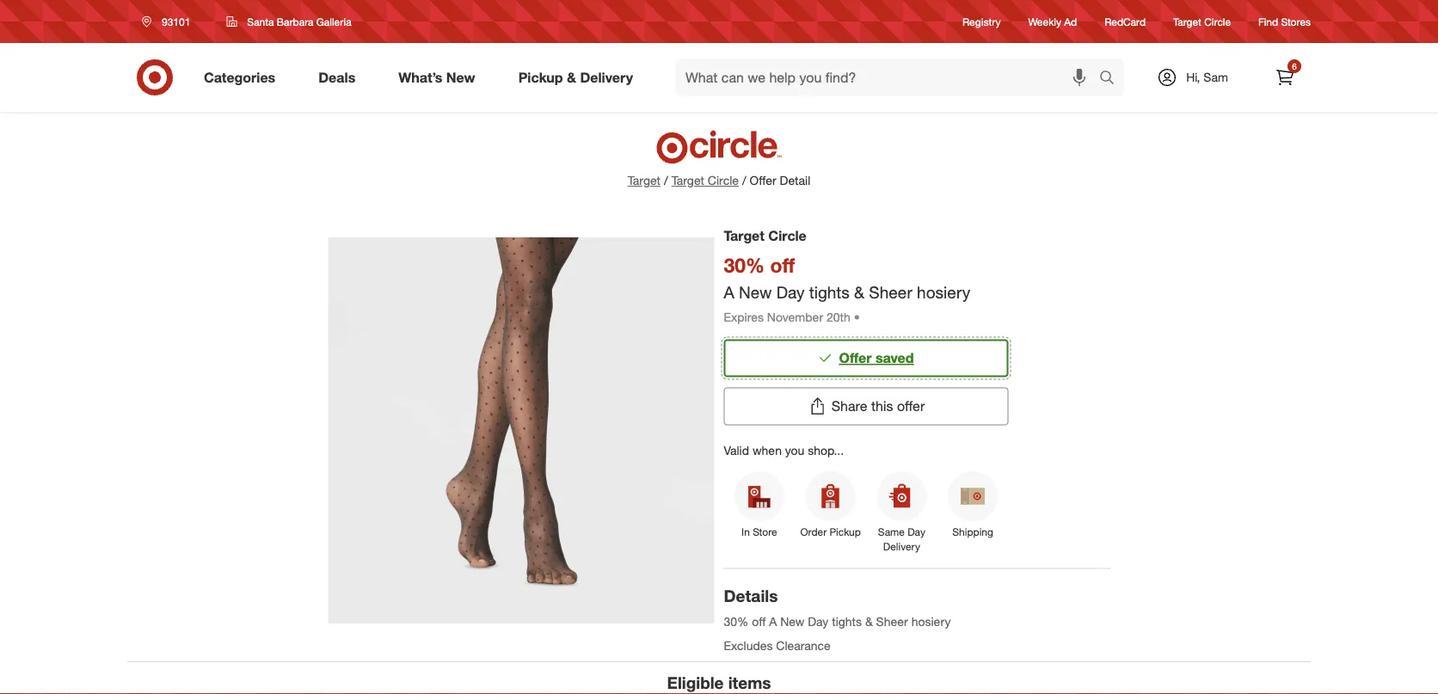 Task type: vqa. For each thing, say whether or not it's contained in the screenshot.
left $500
no



Task type: describe. For each thing, give the bounding box(es) containing it.
delivery for &
[[580, 69, 633, 86]]

in
[[742, 526, 750, 539]]

share
[[832, 398, 868, 415]]

eligible items
[[667, 673, 771, 693]]

0 horizontal spatial circle
[[708, 173, 739, 188]]

target / target circle / offer detail
[[628, 173, 811, 188]]

shipping
[[953, 526, 993, 539]]

off inside details 30% off a new day tights & sheer hosiery
[[752, 614, 766, 629]]

1 horizontal spatial target circle
[[1173, 15, 1231, 28]]

details 30% off a new day tights & sheer hosiery
[[724, 586, 951, 629]]

items
[[728, 673, 771, 693]]

barbara
[[277, 15, 313, 28]]

0 vertical spatial new
[[446, 69, 475, 86]]

& inside details 30% off a new day tights & sheer hosiery
[[865, 614, 873, 629]]

day inside 30% off a new day tights & sheer hosiery expires november 20th •
[[777, 282, 805, 302]]

target link
[[628, 173, 661, 188]]

weekly ad link
[[1028, 14, 1077, 29]]

hi,
[[1186, 70, 1200, 85]]

target circle button
[[672, 172, 739, 189]]

30% off a new day tights & sheer hosiery expires november 20th •
[[724, 253, 971, 324]]

order
[[800, 526, 827, 539]]

93101
[[162, 15, 190, 28]]

target down target / target circle / offer detail
[[724, 227, 765, 244]]

share this offer button
[[724, 388, 1009, 425]]

sheer inside details 30% off a new day tights & sheer hosiery
[[876, 614, 908, 629]]

sheer inside 30% off a new day tights & sheer hosiery expires november 20th •
[[869, 282, 913, 302]]

hosiery inside 30% off a new day tights & sheer hosiery expires november 20th •
[[917, 282, 971, 302]]

2 / from the left
[[742, 173, 746, 188]]

pickup & delivery
[[518, 69, 633, 86]]

what's
[[398, 69, 443, 86]]

weekly ad
[[1028, 15, 1077, 28]]

same day delivery
[[878, 526, 925, 553]]

0 vertical spatial target circle link
[[1173, 14, 1231, 29]]

november
[[767, 309, 823, 324]]

0 horizontal spatial target circle link
[[672, 172, 739, 189]]

santa
[[247, 15, 274, 28]]

delivery for day
[[883, 540, 920, 553]]

expires
[[724, 309, 764, 324]]

target up the hi,
[[1173, 15, 1202, 28]]

0 horizontal spatial offer
[[750, 173, 776, 188]]

categories
[[204, 69, 275, 86]]

redcard
[[1105, 15, 1146, 28]]

share this offer
[[832, 398, 925, 415]]

target right target "link"
[[672, 173, 704, 188]]

find stores
[[1259, 15, 1311, 28]]

categories link
[[189, 58, 297, 96]]

day inside details 30% off a new day tights & sheer hosiery
[[808, 614, 829, 629]]

30% inside details 30% off a new day tights & sheer hosiery
[[724, 614, 749, 629]]

detail
[[780, 173, 811, 188]]

day inside same day delivery
[[908, 526, 925, 539]]

excludes
[[724, 638, 773, 653]]

What can we help you find? suggestions appear below search field
[[675, 58, 1104, 96]]

2 vertical spatial circle
[[768, 227, 807, 244]]

1 / from the left
[[664, 173, 668, 188]]

hosiery inside details 30% off a new day tights & sheer hosiery
[[912, 614, 951, 629]]

same
[[878, 526, 905, 539]]

offer saved button
[[724, 339, 1009, 377]]

0 horizontal spatial pickup
[[518, 69, 563, 86]]

valid
[[724, 443, 749, 458]]

offer saved
[[839, 350, 914, 367]]

clearance
[[776, 638, 831, 653]]



Task type: locate. For each thing, give the bounding box(es) containing it.
a up excludes clearance
[[769, 614, 777, 629]]

0 horizontal spatial day
[[777, 282, 805, 302]]

day
[[777, 282, 805, 302], [908, 526, 925, 539], [808, 614, 829, 629]]

sheer down same day delivery
[[876, 614, 908, 629]]

registry link
[[963, 14, 1001, 29]]

1 horizontal spatial delivery
[[883, 540, 920, 553]]

1 horizontal spatial offer
[[839, 350, 872, 367]]

eligible
[[667, 673, 724, 693]]

1 vertical spatial offer
[[839, 350, 872, 367]]

1 vertical spatial hosiery
[[912, 614, 951, 629]]

target circle link up hi, sam
[[1173, 14, 1231, 29]]

0 vertical spatial delivery
[[580, 69, 633, 86]]

search button
[[1092, 58, 1133, 100]]

target
[[1173, 15, 1202, 28], [628, 173, 661, 188], [672, 173, 704, 188], [724, 227, 765, 244]]

new inside details 30% off a new day tights & sheer hosiery
[[780, 614, 805, 629]]

0 horizontal spatial a
[[724, 282, 734, 302]]

ad
[[1064, 15, 1077, 28]]

santa barbara galleria
[[247, 15, 351, 28]]

a up expires
[[724, 282, 734, 302]]

30% up excludes
[[724, 614, 749, 629]]

1 vertical spatial new
[[739, 282, 772, 302]]

redcard link
[[1105, 14, 1146, 29]]

deals
[[318, 69, 355, 86]]

2 30% from the top
[[724, 614, 749, 629]]

sheer
[[869, 282, 913, 302], [876, 614, 908, 629]]

0 vertical spatial target circle
[[1173, 15, 1231, 28]]

1 vertical spatial delivery
[[883, 540, 920, 553]]

circle down detail
[[768, 227, 807, 244]]

a inside details 30% off a new day tights & sheer hosiery
[[769, 614, 777, 629]]

0 vertical spatial pickup
[[518, 69, 563, 86]]

excludes clearance
[[724, 638, 831, 653]]

circle left find
[[1204, 15, 1231, 28]]

30% inside 30% off a new day tights & sheer hosiery expires november 20th •
[[724, 253, 765, 277]]

0 horizontal spatial delivery
[[580, 69, 633, 86]]

1 horizontal spatial target circle link
[[1173, 14, 1231, 29]]

target circle down detail
[[724, 227, 807, 244]]

details
[[724, 586, 778, 606]]

a inside 30% off a new day tights & sheer hosiery expires november 20th •
[[724, 282, 734, 302]]

1 horizontal spatial new
[[739, 282, 772, 302]]

0 vertical spatial tights
[[809, 282, 850, 302]]

off
[[770, 253, 795, 277], [752, 614, 766, 629]]

1 horizontal spatial a
[[769, 614, 777, 629]]

in store
[[742, 526, 777, 539]]

target circle link
[[1173, 14, 1231, 29], [672, 172, 739, 189]]

a
[[724, 282, 734, 302], [769, 614, 777, 629]]

off inside 30% off a new day tights & sheer hosiery expires november 20th •
[[770, 253, 795, 277]]

registry
[[963, 15, 1001, 28]]

valid when you shop...
[[724, 443, 844, 458]]

new up clearance
[[780, 614, 805, 629]]

target circle up hi, sam
[[1173, 15, 1231, 28]]

0 vertical spatial 30%
[[724, 253, 765, 277]]

/
[[664, 173, 668, 188], [742, 173, 746, 188]]

&
[[567, 69, 576, 86], [854, 282, 865, 302], [865, 614, 873, 629]]

1 vertical spatial &
[[854, 282, 865, 302]]

tights inside details 30% off a new day tights & sheer hosiery
[[832, 614, 862, 629]]

0 vertical spatial hosiery
[[917, 282, 971, 302]]

1 vertical spatial sheer
[[876, 614, 908, 629]]

1 vertical spatial 30%
[[724, 614, 749, 629]]

1 horizontal spatial /
[[742, 173, 746, 188]]

what's new link
[[384, 58, 497, 96]]

new inside 30% off a new day tights & sheer hosiery expires november 20th •
[[739, 282, 772, 302]]

day right same
[[908, 526, 925, 539]]

saved
[[876, 350, 914, 367]]

1 vertical spatial target circle link
[[672, 172, 739, 189]]

0 vertical spatial a
[[724, 282, 734, 302]]

santa barbara galleria button
[[215, 6, 363, 37]]

what's new
[[398, 69, 475, 86]]

target circle
[[1173, 15, 1231, 28], [724, 227, 807, 244]]

•
[[854, 309, 860, 324]]

offer
[[897, 398, 925, 415]]

1 vertical spatial pickup
[[830, 526, 861, 539]]

1 horizontal spatial day
[[808, 614, 829, 629]]

2 vertical spatial &
[[865, 614, 873, 629]]

1 horizontal spatial off
[[770, 253, 795, 277]]

weekly
[[1028, 15, 1061, 28]]

1 vertical spatial target circle
[[724, 227, 807, 244]]

2 horizontal spatial circle
[[1204, 15, 1231, 28]]

pickup & delivery link
[[504, 58, 655, 96]]

0 horizontal spatial target circle
[[724, 227, 807, 244]]

tights inside 30% off a new day tights & sheer hosiery expires november 20th •
[[809, 282, 850, 302]]

0 vertical spatial sheer
[[869, 282, 913, 302]]

30% up expires
[[724, 253, 765, 277]]

6 link
[[1266, 58, 1304, 96]]

target circle link down target circle logo
[[672, 172, 739, 189]]

tights
[[809, 282, 850, 302], [832, 614, 862, 629]]

1 vertical spatial day
[[908, 526, 925, 539]]

0 horizontal spatial /
[[664, 173, 668, 188]]

1 horizontal spatial circle
[[768, 227, 807, 244]]

0 vertical spatial &
[[567, 69, 576, 86]]

1 vertical spatial a
[[769, 614, 777, 629]]

deals link
[[304, 58, 377, 96]]

offer left detail
[[750, 173, 776, 188]]

target left target circle button
[[628, 173, 661, 188]]

search
[[1092, 71, 1133, 87]]

2 vertical spatial day
[[808, 614, 829, 629]]

1 vertical spatial circle
[[708, 173, 739, 188]]

new right the what's
[[446, 69, 475, 86]]

1 30% from the top
[[724, 253, 765, 277]]

find
[[1259, 15, 1278, 28]]

2 vertical spatial new
[[780, 614, 805, 629]]

0 vertical spatial circle
[[1204, 15, 1231, 28]]

stores
[[1281, 15, 1311, 28]]

target circle logo image
[[654, 129, 785, 165]]

2 horizontal spatial new
[[780, 614, 805, 629]]

0 horizontal spatial off
[[752, 614, 766, 629]]

0 vertical spatial off
[[770, 253, 795, 277]]

new up expires
[[739, 282, 772, 302]]

1 vertical spatial off
[[752, 614, 766, 629]]

30%
[[724, 253, 765, 277], [724, 614, 749, 629]]

offer inside button
[[839, 350, 872, 367]]

store
[[753, 526, 777, 539]]

delivery inside pickup & delivery link
[[580, 69, 633, 86]]

& inside 30% off a new day tights & sheer hosiery expires november 20th •
[[854, 282, 865, 302]]

0 horizontal spatial new
[[446, 69, 475, 86]]

6
[[1292, 61, 1297, 71]]

off up "november"
[[770, 253, 795, 277]]

circle
[[1204, 15, 1231, 28], [708, 173, 739, 188], [768, 227, 807, 244]]

0 vertical spatial offer
[[750, 173, 776, 188]]

day up "november"
[[777, 282, 805, 302]]

galleria
[[316, 15, 351, 28]]

new
[[446, 69, 475, 86], [739, 282, 772, 302], [780, 614, 805, 629]]

offer
[[750, 173, 776, 188], [839, 350, 872, 367]]

offer left saved
[[839, 350, 872, 367]]

0 vertical spatial day
[[777, 282, 805, 302]]

when
[[753, 443, 782, 458]]

this
[[871, 398, 893, 415]]

hosiery
[[917, 282, 971, 302], [912, 614, 951, 629]]

day up clearance
[[808, 614, 829, 629]]

circle down target circle logo
[[708, 173, 739, 188]]

hi, sam
[[1186, 70, 1228, 85]]

1 horizontal spatial pickup
[[830, 526, 861, 539]]

sheer up saved
[[869, 282, 913, 302]]

93101 button
[[131, 6, 208, 37]]

delivery
[[580, 69, 633, 86], [883, 540, 920, 553]]

sam
[[1204, 70, 1228, 85]]

20th
[[827, 309, 851, 324]]

/ right target circle button
[[742, 173, 746, 188]]

/ right target "link"
[[664, 173, 668, 188]]

order pickup
[[800, 526, 861, 539]]

1 vertical spatial tights
[[832, 614, 862, 629]]

shop...
[[808, 443, 844, 458]]

pickup
[[518, 69, 563, 86], [830, 526, 861, 539]]

find stores link
[[1259, 14, 1311, 29]]

off up excludes
[[752, 614, 766, 629]]

delivery inside same day delivery
[[883, 540, 920, 553]]

2 horizontal spatial day
[[908, 526, 925, 539]]

you
[[785, 443, 805, 458]]



